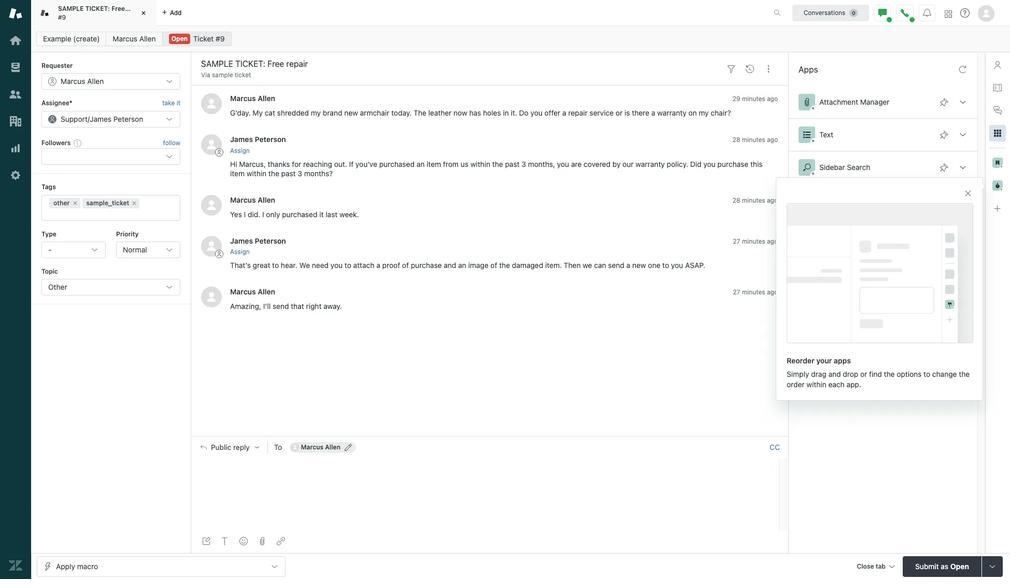 Task type: locate. For each thing, give the bounding box(es) containing it.
cc
[[770, 443, 780, 452]]

marcus allen link up my
[[230, 94, 275, 103]]

past
[[505, 160, 520, 168], [281, 169, 296, 178]]

edit user image
[[345, 444, 352, 451]]

purchase right the proof
[[411, 261, 442, 270]]

2 27 from the top
[[733, 288, 741, 296]]

warranty left on
[[658, 109, 687, 117]]

james peterson link for marcus,
[[230, 135, 286, 144]]

repair left 'service'
[[569, 109, 588, 117]]

marcus,
[[239, 160, 266, 168]]

1 minutes from the top
[[742, 95, 766, 103]]

0 horizontal spatial or
[[616, 109, 623, 117]]

repair right free
[[127, 5, 145, 12]]

0 vertical spatial james
[[230, 135, 253, 144]]

send
[[608, 261, 625, 270], [273, 302, 289, 311]]

james peterson link up marcus,
[[230, 135, 286, 144]]

0 vertical spatial peterson
[[255, 135, 286, 144]]

customers image
[[9, 88, 22, 101]]

1 vertical spatial 3
[[298, 169, 302, 178]]

today.
[[392, 109, 412, 117]]

if
[[349, 160, 354, 168]]

you
[[531, 109, 543, 117], [557, 160, 569, 168], [704, 160, 716, 168], [331, 261, 343, 270], [671, 261, 684, 270]]

format text image
[[221, 537, 229, 546]]

and inside conversationlabel log
[[444, 261, 457, 270]]

item
[[427, 160, 441, 168], [230, 169, 245, 178]]

28 minutes ago up this
[[733, 136, 778, 144]]

0 horizontal spatial send
[[273, 302, 289, 311]]

within inside reorder your apps simply drag and drop or find the options to change the order within each app.
[[807, 380, 827, 389]]

27 minutes ago for that's great to hear. we need you to attach a proof of purchase and an image of the damaged item. then we can send a new one to you asap.
[[733, 237, 778, 245]]

1 horizontal spatial past
[[505, 160, 520, 168]]

2 28 minutes ago text field from the top
[[733, 196, 778, 204]]

submit
[[916, 562, 939, 571]]

an left image
[[458, 261, 467, 270]]

0 vertical spatial 28 minutes ago
[[733, 136, 778, 144]]

allen for yes
[[258, 195, 275, 204]]

holes
[[483, 109, 501, 117]]

of right the proof
[[402, 261, 409, 270]]

marcus up g'day.
[[230, 94, 256, 103]]

1 horizontal spatial within
[[471, 160, 491, 168]]

purchase
[[718, 160, 749, 168], [411, 261, 442, 270]]

purchased inside hi marcus, thanks for reaching out. if you've purchased an item from us within the past 3 months, you are covered by our warranty policy. did you purchase this item within the past 3 months?
[[379, 160, 415, 168]]

my right on
[[699, 109, 709, 117]]

1 28 from the top
[[733, 136, 741, 144]]

2 ago from the top
[[767, 136, 778, 144]]

and
[[444, 261, 457, 270], [829, 370, 841, 379]]

0 vertical spatial james peterson link
[[230, 135, 286, 144]]

out.
[[334, 160, 347, 168]]

of
[[402, 261, 409, 270], [491, 261, 498, 270]]

and left image
[[444, 261, 457, 270]]

1 vertical spatial or
[[861, 370, 868, 379]]

assign button up that's
[[230, 247, 250, 257]]

us
[[461, 160, 469, 168]]

james for that's
[[230, 236, 253, 245]]

assign up that's
[[230, 248, 250, 256]]

1 horizontal spatial i
[[262, 210, 264, 219]]

1 james peterson assign from the top
[[230, 135, 286, 154]]

28 minutes ago
[[733, 136, 778, 144], [733, 196, 778, 204]]

brand
[[323, 109, 342, 117]]

27 minutes ago down 27 minutes ago text field
[[733, 288, 778, 296]]

1 vertical spatial warranty
[[636, 160, 665, 168]]

minutes down 27 minutes ago text field
[[742, 288, 766, 296]]

2 my from the left
[[699, 109, 709, 117]]

conversations button
[[793, 4, 870, 21]]

3 down for
[[298, 169, 302, 178]]

2 minutes from the top
[[742, 136, 766, 144]]

4 minutes from the top
[[742, 237, 766, 245]]

the
[[493, 160, 503, 168], [269, 169, 279, 178], [500, 261, 510, 270], [884, 370, 895, 379], [959, 370, 970, 379]]

months,
[[528, 160, 555, 168]]

1 assign button from the top
[[230, 146, 250, 155]]

can
[[594, 261, 607, 270]]

1 vertical spatial james peterson link
[[230, 236, 286, 245]]

1 horizontal spatial of
[[491, 261, 498, 270]]

0 vertical spatial warranty
[[658, 109, 687, 117]]

reorder your apps simply drag and drop or find the options to change the order within each app.
[[787, 356, 970, 389]]

1 avatar image from the top
[[201, 94, 222, 114]]

it left last
[[320, 210, 324, 219]]

minutes
[[742, 95, 766, 103], [742, 136, 766, 144], [742, 196, 766, 204], [742, 237, 766, 245], [742, 288, 766, 296]]

warranty right 'our'
[[636, 160, 665, 168]]

via sample ticket
[[201, 71, 251, 79]]

0 vertical spatial 3
[[522, 160, 526, 168]]

1 vertical spatial new
[[633, 261, 646, 270]]

i right yes
[[244, 210, 246, 219]]

1 vertical spatial james
[[230, 236, 253, 245]]

repair
[[127, 5, 145, 12], [569, 109, 588, 117]]

warranty
[[658, 109, 687, 117], [636, 160, 665, 168]]

28 minutes ago text field
[[733, 136, 778, 144], [733, 196, 778, 204]]

allen down close image
[[139, 34, 156, 43]]

get help image
[[961, 8, 970, 18]]

1 vertical spatial assign
[[230, 248, 250, 256]]

events image
[[746, 65, 755, 73]]

a left the proof
[[377, 261, 381, 270]]

1 28 minutes ago from the top
[[733, 136, 778, 144]]

thanks
[[268, 160, 290, 168]]

1 i from the left
[[244, 210, 246, 219]]

james peterson assign up great
[[230, 236, 286, 256]]

peterson up thanks
[[255, 135, 286, 144]]

ago for you
[[767, 237, 778, 245]]

item down hi
[[230, 169, 245, 178]]

marcus down free
[[113, 34, 137, 43]]

marcus allen up did.
[[230, 195, 275, 204]]

example
[[43, 34, 71, 43]]

free
[[112, 5, 125, 12]]

my left brand
[[311, 109, 321, 117]]

on
[[689, 109, 697, 117]]

item left from
[[427, 160, 441, 168]]

time tracking image
[[993, 180, 1003, 191]]

1 vertical spatial repair
[[569, 109, 588, 117]]

g'day. my cat shredded my brand new armchair today. the leather now has holes in it. do you offer a repair service or is there a warranty on my chair?
[[230, 109, 731, 117]]

to left attach
[[345, 261, 352, 270]]

0 vertical spatial james peterson assign
[[230, 135, 286, 154]]

draft mode image
[[202, 537, 211, 546]]

0 horizontal spatial open
[[171, 35, 188, 43]]

conversationlabel log
[[191, 85, 789, 436]]

28 minutes ago text field for yes i did. i only purchased it last week.
[[733, 196, 778, 204]]

0 vertical spatial item
[[427, 160, 441, 168]]

avatar image
[[201, 94, 222, 114], [201, 135, 222, 155], [201, 195, 222, 216], [201, 236, 222, 257], [201, 287, 222, 307]]

5 avatar image from the top
[[201, 287, 222, 307]]

away.
[[324, 302, 342, 311]]

marcus for yes
[[230, 195, 256, 204]]

27 minutes ago text field
[[733, 237, 778, 245]]

or left is
[[616, 109, 623, 117]]

3
[[522, 160, 526, 168], [298, 169, 302, 178]]

1 horizontal spatial open
[[951, 562, 970, 571]]

add attachment image
[[258, 537, 267, 546]]

marcus up amazing,
[[230, 287, 256, 296]]

28 minutes ago text field down this
[[733, 196, 778, 204]]

james for hi
[[230, 135, 253, 144]]

purchased right the only
[[282, 210, 318, 219]]

0 vertical spatial past
[[505, 160, 520, 168]]

views image
[[9, 61, 22, 74]]

4 ago from the top
[[767, 237, 778, 245]]

28 minutes ago down this
[[733, 196, 778, 204]]

marcus allen link for amazing,
[[230, 287, 275, 296]]

2 james peterson link from the top
[[230, 236, 286, 245]]

asap.
[[686, 261, 706, 270]]

did
[[691, 160, 702, 168]]

27 minutes ago for amazing, i'll send that right away.
[[733, 288, 778, 296]]

allen up the only
[[258, 195, 275, 204]]

peterson up great
[[255, 236, 286, 245]]

28 down 29
[[733, 136, 741, 144]]

hi
[[230, 160, 237, 168]]

within down marcus,
[[247, 169, 267, 178]]

1 horizontal spatial and
[[829, 370, 841, 379]]

0 vertical spatial it
[[177, 99, 180, 107]]

assign button up hi
[[230, 146, 250, 155]]

minutes up 27 minutes ago text box
[[742, 237, 766, 245]]

an left from
[[417, 160, 425, 168]]

within down drag
[[807, 380, 827, 389]]

1 assign from the top
[[230, 147, 250, 154]]

my
[[253, 109, 263, 117]]

1 horizontal spatial send
[[608, 261, 625, 270]]

marcus allen link up amazing,
[[230, 287, 275, 296]]

1 horizontal spatial purchased
[[379, 160, 415, 168]]

1 vertical spatial purchased
[[282, 210, 318, 219]]

1 my from the left
[[311, 109, 321, 117]]

1 vertical spatial past
[[281, 169, 296, 178]]

2 assign from the top
[[230, 248, 250, 256]]

1 28 minutes ago text field from the top
[[733, 136, 778, 144]]

1 vertical spatial 27
[[733, 288, 741, 296]]

1 vertical spatial 27 minutes ago
[[733, 288, 778, 296]]

repair inside sample ticket: free repair #9
[[127, 5, 145, 12]]

minutes up this
[[742, 136, 766, 144]]

marcus up yes
[[230, 195, 256, 204]]

james up that's
[[230, 236, 253, 245]]

james
[[230, 135, 253, 144], [230, 236, 253, 245]]

your
[[817, 356, 832, 365]]

0 vertical spatial within
[[471, 160, 491, 168]]

1 james from the top
[[230, 135, 253, 144]]

marcus allen right marcus.allen@example.com 'icon'
[[301, 444, 341, 451]]

james peterson assign
[[230, 135, 286, 154], [230, 236, 286, 256]]

apps image
[[994, 129, 1002, 137]]

of right image
[[491, 261, 498, 270]]

0 horizontal spatial purchased
[[282, 210, 318, 219]]

past down for
[[281, 169, 296, 178]]

image
[[469, 261, 489, 270]]

avatar image for g'day.
[[201, 94, 222, 114]]

0 vertical spatial 27
[[733, 237, 741, 245]]

shredded
[[277, 109, 309, 117]]

2 james peterson assign from the top
[[230, 236, 286, 256]]

minutes down this
[[742, 196, 766, 204]]

avatar image for yes
[[201, 195, 222, 216]]

1 vertical spatial 28 minutes ago text field
[[733, 196, 778, 204]]

2 27 minutes ago from the top
[[733, 288, 778, 296]]

to left change
[[924, 370, 931, 379]]

or
[[616, 109, 623, 117], [861, 370, 868, 379]]

1 horizontal spatial it
[[320, 210, 324, 219]]

1 of from the left
[[402, 261, 409, 270]]

0 vertical spatial 28
[[733, 136, 741, 144]]

marcus allen link for g'day.
[[230, 94, 275, 103]]

2 james from the top
[[230, 236, 253, 245]]

2 assign button from the top
[[230, 247, 250, 257]]

did.
[[248, 210, 260, 219]]

1 horizontal spatial repair
[[569, 109, 588, 117]]

the down thanks
[[269, 169, 279, 178]]

organizations image
[[9, 115, 22, 128]]

take it
[[162, 99, 180, 107]]

0 horizontal spatial it
[[177, 99, 180, 107]]

amazing,
[[230, 302, 261, 311]]

find
[[870, 370, 883, 379]]

marcus allen up my
[[230, 94, 275, 103]]

within right us
[[471, 160, 491, 168]]

marcus allen down close image
[[113, 34, 156, 43]]

a right there
[[652, 109, 656, 117]]

allen up cat
[[258, 94, 275, 103]]

to
[[272, 261, 279, 270], [345, 261, 352, 270], [663, 261, 670, 270], [924, 370, 931, 379]]

new right brand
[[344, 109, 358, 117]]

you left are
[[557, 160, 569, 168]]

james peterson link up great
[[230, 236, 286, 245]]

ago for my
[[767, 95, 778, 103]]

it right take
[[177, 99, 180, 107]]

1 horizontal spatial or
[[861, 370, 868, 379]]

purchased
[[379, 160, 415, 168], [282, 210, 318, 219]]

this
[[751, 160, 763, 168]]

or left find
[[861, 370, 868, 379]]

cat
[[265, 109, 275, 117]]

within
[[471, 160, 491, 168], [247, 169, 267, 178], [807, 380, 827, 389]]

send right can
[[608, 261, 625, 270]]

send right i'll
[[273, 302, 289, 311]]

0 vertical spatial and
[[444, 261, 457, 270]]

1 james peterson link from the top
[[230, 135, 286, 144]]

0 horizontal spatial within
[[247, 169, 267, 178]]

proof
[[382, 261, 400, 270]]

it inside conversationlabel log
[[320, 210, 324, 219]]

- button
[[41, 242, 106, 258]]

1 horizontal spatial an
[[458, 261, 467, 270]]

1 vertical spatial item
[[230, 169, 245, 178]]

0 horizontal spatial repair
[[127, 5, 145, 12]]

1 ago from the top
[[767, 95, 778, 103]]

1 vertical spatial it
[[320, 210, 324, 219]]

past left months,
[[505, 160, 520, 168]]

0 vertical spatial repair
[[127, 5, 145, 12]]

0 vertical spatial an
[[417, 160, 425, 168]]

Subject field
[[199, 58, 720, 70]]

3 left months,
[[522, 160, 526, 168]]

tab
[[31, 0, 156, 26]]

1 peterson from the top
[[255, 135, 286, 144]]

0 vertical spatial 27 minutes ago
[[733, 237, 778, 245]]

you right do
[[531, 109, 543, 117]]

0 vertical spatial new
[[344, 109, 358, 117]]

27 for that's great to hear. we need you to attach a proof of purchase and an image of the damaged item. then we can send a new one to you asap.
[[733, 237, 741, 245]]

minutes right 29
[[742, 95, 766, 103]]

3 ago from the top
[[767, 196, 778, 204]]

you right need
[[331, 261, 343, 270]]

new
[[344, 109, 358, 117], [633, 261, 646, 270]]

28 up 27 minutes ago text field
[[733, 196, 741, 204]]

james up hi
[[230, 135, 253, 144]]

marcus
[[113, 34, 137, 43], [230, 94, 256, 103], [230, 195, 256, 204], [230, 287, 256, 296], [301, 444, 324, 451]]

open inside the secondary element
[[171, 35, 188, 43]]

type
[[41, 230, 56, 238]]

0 horizontal spatial of
[[402, 261, 409, 270]]

1 horizontal spatial my
[[699, 109, 709, 117]]

1 27 from the top
[[733, 237, 741, 245]]

0 horizontal spatial purchase
[[411, 261, 442, 270]]

0 horizontal spatial item
[[230, 169, 245, 178]]

james peterson assign for great
[[230, 236, 286, 256]]

marcus allen up amazing,
[[230, 287, 275, 296]]

0 horizontal spatial 3
[[298, 169, 302, 178]]

knowledge image
[[994, 83, 1002, 92]]

cc button
[[770, 443, 780, 452]]

1 vertical spatial an
[[458, 261, 467, 270]]

tab containing sample ticket: free repair
[[31, 0, 156, 26]]

2 28 minutes ago from the top
[[733, 196, 778, 204]]

marcus allen link up did.
[[230, 195, 275, 204]]

1 vertical spatial james peterson assign
[[230, 236, 286, 256]]

3 avatar image from the top
[[201, 195, 222, 216]]

tabs tab list
[[31, 0, 763, 26]]

order
[[787, 380, 805, 389]]

0 vertical spatial send
[[608, 261, 625, 270]]

0 vertical spatial or
[[616, 109, 623, 117]]

28 minutes ago text field up this
[[733, 136, 778, 144]]

ago for this
[[767, 136, 778, 144]]

1 vertical spatial and
[[829, 370, 841, 379]]

james peterson link
[[230, 135, 286, 144], [230, 236, 286, 245]]

1 vertical spatial open
[[951, 562, 970, 571]]

3 minutes from the top
[[742, 196, 766, 204]]

and up each
[[829, 370, 841, 379]]

purchase left this
[[718, 160, 749, 168]]

1 vertical spatial 28 minutes ago
[[733, 196, 778, 204]]

2 vertical spatial within
[[807, 380, 827, 389]]

5 minutes from the top
[[742, 288, 766, 296]]

0 vertical spatial purchased
[[379, 160, 415, 168]]

27 minutes ago
[[733, 237, 778, 245], [733, 288, 778, 296]]

1 vertical spatial 28
[[733, 196, 741, 204]]

marcus allen for g'day.
[[230, 94, 275, 103]]

for
[[292, 160, 301, 168]]

marcus for amazing,
[[230, 287, 256, 296]]

0 horizontal spatial and
[[444, 261, 457, 270]]

assign up hi
[[230, 147, 250, 154]]

28 minutes ago text field for hi marcus, thanks for reaching out. if you've purchased an item from us within the past 3 months, you are covered by our warranty policy. did you purchase this item within the past 3 months?
[[733, 136, 778, 144]]

1 vertical spatial peterson
[[255, 236, 286, 245]]

1 horizontal spatial new
[[633, 261, 646, 270]]

take
[[162, 99, 175, 107]]

0 vertical spatial assign
[[230, 147, 250, 154]]

2 horizontal spatial within
[[807, 380, 827, 389]]

0 vertical spatial purchase
[[718, 160, 749, 168]]

0 vertical spatial 28 minutes ago text field
[[733, 136, 778, 144]]

new left one at the right of the page
[[633, 261, 646, 270]]

purchased right the "you've"
[[379, 160, 415, 168]]

i right did.
[[262, 210, 264, 219]]

0 horizontal spatial i
[[244, 210, 246, 219]]

drop
[[843, 370, 859, 379]]

1 vertical spatial assign button
[[230, 247, 250, 257]]

zendesk image
[[9, 559, 22, 573]]

allen up i'll
[[258, 287, 275, 296]]

1 27 minutes ago from the top
[[733, 237, 778, 245]]

james peterson assign up marcus,
[[230, 135, 286, 154]]

1 horizontal spatial purchase
[[718, 160, 749, 168]]

insert emojis image
[[240, 537, 248, 546]]

0 horizontal spatial my
[[311, 109, 321, 117]]

0 horizontal spatial an
[[417, 160, 425, 168]]

open
[[171, 35, 188, 43], [951, 562, 970, 571]]

peterson for to
[[255, 236, 286, 245]]

2 28 from the top
[[733, 196, 741, 204]]

27 minutes ago up 27 minutes ago text box
[[733, 237, 778, 245]]

0 vertical spatial open
[[171, 35, 188, 43]]

marcus allen link for yes
[[230, 195, 275, 204]]

marcus.allen@example.com image
[[291, 444, 299, 452]]

0 vertical spatial assign button
[[230, 146, 250, 155]]

2 peterson from the top
[[255, 236, 286, 245]]



Task type: vqa. For each thing, say whether or not it's contained in the screenshot.


Task type: describe. For each thing, give the bounding box(es) containing it.
normal button
[[116, 242, 180, 258]]

marcus inside the secondary element
[[113, 34, 137, 43]]

last
[[326, 210, 338, 219]]

or inside conversationlabel log
[[616, 109, 623, 117]]

ticket
[[235, 71, 251, 79]]

the
[[414, 109, 427, 117]]

28 minutes ago for yes i did. i only purchased it last week.
[[733, 196, 778, 204]]

change
[[933, 370, 958, 379]]

yes i did. i only purchased it last week.
[[230, 210, 359, 219]]

hear.
[[281, 261, 298, 270]]

minutes for this
[[742, 136, 766, 144]]

to right one at the right of the page
[[663, 261, 670, 270]]

has
[[470, 109, 481, 117]]

then
[[564, 261, 581, 270]]

to left hear.
[[272, 261, 279, 270]]

assign button for that's
[[230, 247, 250, 257]]

4 avatar image from the top
[[201, 236, 222, 257]]

you right did
[[704, 160, 716, 168]]

the right find
[[884, 370, 895, 379]]

need
[[312, 261, 329, 270]]

minutes for my
[[742, 95, 766, 103]]

29 minutes ago
[[733, 95, 778, 103]]

the right change
[[959, 370, 970, 379]]

item.
[[546, 261, 562, 270]]

purchase inside hi marcus, thanks for reaching out. if you've purchased an item from us within the past 3 months, you are covered by our warranty policy. did you purchase this item within the past 3 months?
[[718, 160, 749, 168]]

covered
[[584, 160, 611, 168]]

main element
[[0, 0, 31, 579]]

0 horizontal spatial new
[[344, 109, 358, 117]]

our
[[623, 160, 634, 168]]

marcus allen inside the secondary element
[[113, 34, 156, 43]]

0 horizontal spatial past
[[281, 169, 296, 178]]

to
[[274, 443, 282, 452]]

apps
[[834, 356, 851, 365]]

get started image
[[9, 34, 22, 47]]

follow button
[[163, 138, 180, 148]]

we
[[583, 261, 592, 270]]

james peterson link for great
[[230, 236, 286, 245]]

it inside "take it" button
[[177, 99, 180, 107]]

reorder
[[787, 356, 815, 365]]

apps
[[799, 65, 819, 74]]

zendesk products image
[[945, 10, 953, 17]]

peterson for thanks
[[255, 135, 286, 144]]

assign for that's
[[230, 248, 250, 256]]

29
[[733, 95, 741, 103]]

priority
[[116, 230, 139, 238]]

simply
[[787, 370, 810, 379]]

2 avatar image from the top
[[201, 135, 222, 155]]

right
[[306, 302, 322, 311]]

marcus for g'day.
[[230, 94, 256, 103]]

via
[[201, 71, 210, 79]]

minutes for you
[[742, 237, 766, 245]]

are
[[571, 160, 582, 168]]

to inside reorder your apps simply drag and drop or find the options to change the order within each app.
[[924, 370, 931, 379]]

week.
[[340, 210, 359, 219]]

each
[[829, 380, 845, 389]]

close image
[[965, 189, 973, 198]]

we
[[299, 261, 310, 270]]

marcus allen for yes
[[230, 195, 275, 204]]

29 minutes ago text field
[[733, 95, 778, 103]]

allen for amazing,
[[258, 287, 275, 296]]

28 for yes i did. i only purchased it last week.
[[733, 196, 741, 204]]

(create)
[[73, 34, 100, 43]]

now
[[454, 109, 468, 117]]

sample
[[212, 71, 233, 79]]

marcus allen link down close image
[[106, 32, 163, 46]]

marcus allen for amazing,
[[230, 287, 275, 296]]

ticket:
[[85, 5, 110, 12]]

options
[[897, 370, 922, 379]]

-
[[48, 245, 52, 254]]

2 of from the left
[[491, 261, 498, 270]]

27 for amazing, i'll send that right away.
[[733, 288, 741, 296]]

only
[[266, 210, 280, 219]]

warranty inside hi marcus, thanks for reaching out. if you've purchased an item from us within the past 3 months, you are covered by our warranty policy. did you purchase this item within the past 3 months?
[[636, 160, 665, 168]]

28 minutes ago for hi marcus, thanks for reaching out. if you've purchased an item from us within the past 3 months, you are covered by our warranty policy. did you purchase this item within the past 3 months?
[[733, 136, 778, 144]]

bookmarks image
[[993, 158, 1003, 168]]

assign for hi
[[230, 147, 250, 154]]

that
[[291, 302, 304, 311]]

reaching
[[303, 160, 332, 168]]

a right offer
[[563, 109, 567, 117]]

attach
[[353, 261, 375, 270]]

an inside hi marcus, thanks for reaching out. if you've purchased an item from us within the past 3 months, you are covered by our warranty policy. did you purchase this item within the past 3 months?
[[417, 160, 425, 168]]

a left one at the right of the page
[[627, 261, 631, 270]]

Public reply composer text field
[[196, 459, 776, 480]]

normal
[[123, 245, 147, 254]]

1 horizontal spatial 3
[[522, 160, 526, 168]]

you've
[[356, 160, 377, 168]]

submit as open
[[916, 562, 970, 571]]

follow
[[163, 139, 180, 147]]

the left damaged
[[500, 261, 510, 270]]

from
[[443, 160, 459, 168]]

one
[[648, 261, 661, 270]]

james peterson assign for marcus,
[[230, 135, 286, 154]]

drag
[[812, 370, 827, 379]]

2 i from the left
[[262, 210, 264, 219]]

1 horizontal spatial item
[[427, 160, 441, 168]]

zendesk support image
[[9, 7, 22, 20]]

assign button for hi
[[230, 146, 250, 155]]

policy.
[[667, 160, 689, 168]]

great
[[253, 261, 270, 270]]

allen left edit user image
[[325, 444, 341, 451]]

or inside reorder your apps simply drag and drop or find the options to change the order within each app.
[[861, 370, 868, 379]]

5 ago from the top
[[767, 288, 778, 296]]

the right us
[[493, 160, 503, 168]]

1 vertical spatial send
[[273, 302, 289, 311]]

app.
[[847, 380, 862, 389]]

do
[[519, 109, 529, 117]]

reorder your apps dialog
[[776, 177, 984, 401]]

yes
[[230, 210, 242, 219]]

by
[[613, 160, 621, 168]]

that's great to hear. we need you to attach a proof of purchase and an image of the damaged item. then we can send a new one to you asap.
[[230, 261, 706, 270]]

avatar image for amazing,
[[201, 287, 222, 307]]

leather
[[429, 109, 452, 117]]

marcus right marcus.allen@example.com 'icon'
[[301, 444, 324, 451]]

as
[[941, 562, 949, 571]]

conversations
[[804, 9, 846, 16]]

open link
[[162, 32, 232, 46]]

repair inside conversationlabel log
[[569, 109, 588, 117]]

reporting image
[[9, 142, 22, 155]]

1 vertical spatial purchase
[[411, 261, 442, 270]]

service
[[590, 109, 614, 117]]

chair?
[[711, 109, 731, 117]]

and inside reorder your apps simply drag and drop or find the options to change the order within each app.
[[829, 370, 841, 379]]

sample
[[58, 5, 84, 12]]

close image
[[138, 8, 149, 18]]

in
[[503, 109, 509, 117]]

hi marcus, thanks for reaching out. if you've purchased an item from us within the past 3 months, you are covered by our warranty policy. did you purchase this item within the past 3 months?
[[230, 160, 765, 178]]

secondary element
[[31, 29, 1011, 49]]

27 minutes ago text field
[[733, 288, 778, 296]]

example (create)
[[43, 34, 100, 43]]

is
[[625, 109, 630, 117]]

#9
[[58, 13, 66, 21]]

28 for hi marcus, thanks for reaching out. if you've purchased an item from us within the past 3 months, you are covered by our warranty policy. did you purchase this item within the past 3 months?
[[733, 136, 741, 144]]

customer context image
[[994, 61, 1002, 69]]

admin image
[[9, 169, 22, 182]]

sample ticket: free repair #9
[[58, 5, 145, 21]]

allen for g'day.
[[258, 94, 275, 103]]

there
[[632, 109, 650, 117]]

take it button
[[162, 98, 180, 109]]

g'day.
[[230, 109, 251, 117]]

you left asap. at the right top of page
[[671, 261, 684, 270]]

example (create) button
[[36, 32, 107, 46]]

damaged
[[512, 261, 544, 270]]

1 vertical spatial within
[[247, 169, 267, 178]]

add link (cmd k) image
[[277, 537, 285, 546]]

months?
[[304, 169, 333, 178]]

amazing, i'll send that right away.
[[230, 302, 342, 311]]

allen inside the secondary element
[[139, 34, 156, 43]]

armchair
[[360, 109, 390, 117]]



